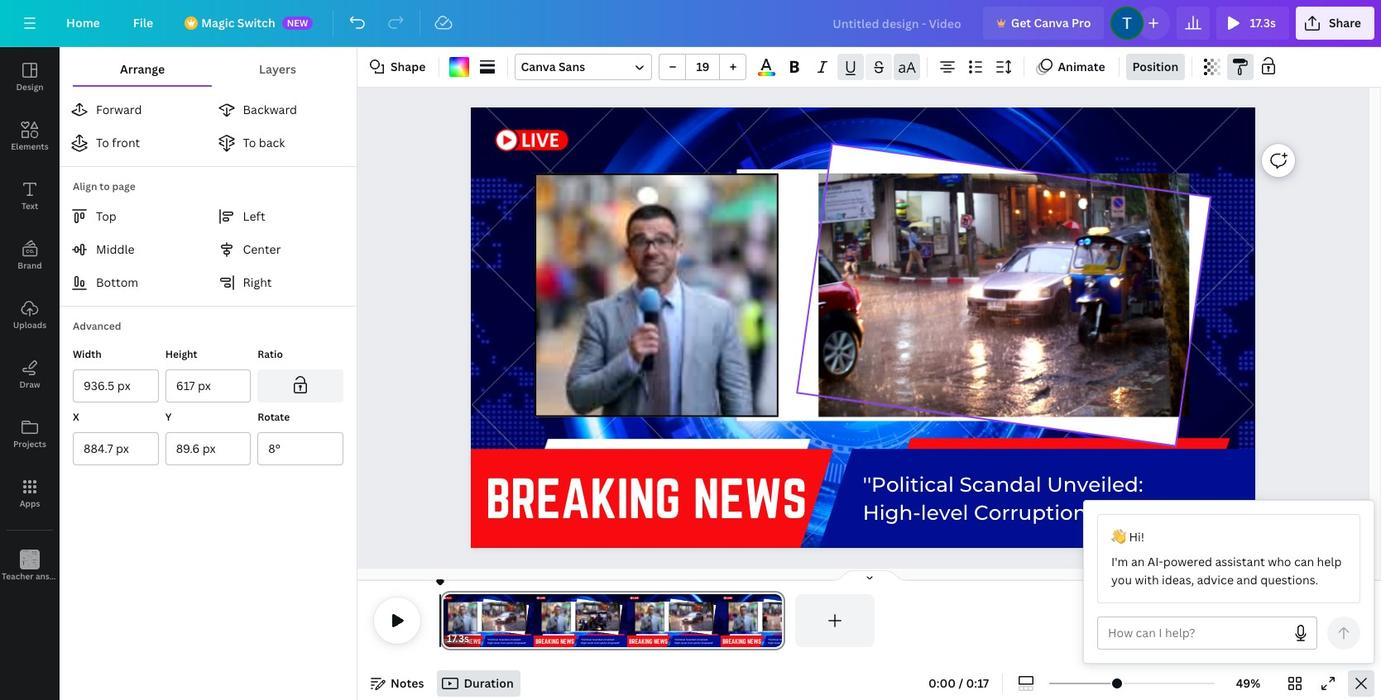 Task type: vqa. For each thing, say whether or not it's contained in the screenshot.
Show pages image
no



Task type: locate. For each thing, give the bounding box(es) containing it.
exposed''
[[1093, 501, 1189, 526]]

text button
[[0, 166, 60, 226]]

side panel tab list
[[0, 47, 84, 597]]

0:17
[[966, 676, 989, 692]]

layers
[[259, 61, 296, 77]]

0 horizontal spatial to
[[96, 135, 109, 151]]

to front
[[96, 135, 140, 151]]

17.3s inside main menu bar
[[1250, 15, 1276, 31]]

duration button
[[437, 671, 520, 698]]

get canva pro
[[1011, 15, 1091, 31]]

to
[[96, 135, 109, 151], [243, 135, 256, 151]]

''political
[[863, 473, 954, 497]]

0 horizontal spatial canva
[[521, 59, 556, 74]]

pro
[[1072, 15, 1091, 31]]

0 vertical spatial 17.3s
[[1250, 15, 1276, 31]]

i'm
[[1111, 555, 1128, 570]]

Ask Canva Assistant for help text field
[[1108, 618, 1284, 650]]

main menu bar
[[0, 0, 1381, 47]]

to for to back
[[243, 135, 256, 151]]

canva sans button
[[515, 54, 653, 80]]

align to page
[[73, 180, 135, 194]]

middle button
[[63, 233, 205, 266]]

page
[[112, 180, 135, 194]]

1 horizontal spatial 17.3s button
[[1217, 7, 1289, 40]]

canva sans
[[521, 59, 585, 74]]

/
[[959, 676, 964, 692]]

2 to from the left
[[243, 135, 256, 151]]

👋 hi!
[[1111, 530, 1145, 545]]

shape
[[391, 59, 426, 74]]

help
[[1317, 555, 1342, 570]]

17.3s left share dropdown button
[[1250, 15, 1276, 31]]

position
[[1133, 59, 1179, 74]]

brand
[[18, 260, 42, 271]]

backward
[[243, 102, 297, 118]]

brand button
[[0, 226, 60, 286]]

1 vertical spatial 17.3s
[[447, 632, 469, 646]]

animate
[[1058, 59, 1105, 74]]

keys
[[66, 571, 84, 583]]

17.3s button left share dropdown button
[[1217, 7, 1289, 40]]

projects button
[[0, 405, 60, 464]]

to
[[100, 180, 110, 194]]

design
[[16, 81, 43, 93]]

1 horizontal spatial canva
[[1034, 15, 1069, 31]]

Height text field
[[176, 371, 240, 402]]

to for to front
[[96, 135, 109, 151]]

switch
[[237, 15, 275, 31]]

Width text field
[[84, 371, 148, 402]]

0 vertical spatial canva
[[1034, 15, 1069, 31]]

0 horizontal spatial 17.3s
[[447, 632, 469, 646]]

share
[[1329, 15, 1361, 31]]

group
[[659, 54, 747, 80]]

Design title text field
[[820, 7, 976, 40]]

1 vertical spatial canva
[[521, 59, 556, 74]]

to left front
[[96, 135, 109, 151]]

17.3s button left page title text box
[[447, 631, 469, 648]]

news
[[693, 469, 807, 529]]

1 to from the left
[[96, 135, 109, 151]]

0 horizontal spatial 17.3s button
[[447, 631, 469, 648]]

left button
[[210, 200, 352, 233]]

x
[[73, 410, 79, 425]]

list containing forward
[[60, 94, 357, 160]]

advice
[[1197, 573, 1234, 588]]

ideas,
[[1162, 573, 1194, 588]]

17.3s button inside main menu bar
[[1217, 7, 1289, 40]]

align to page list
[[60, 200, 357, 300]]

back
[[259, 135, 285, 151]]

center button
[[210, 233, 352, 266]]

ratio
[[258, 348, 283, 362]]

17.3s left page title text box
[[447, 632, 469, 646]]

canva left sans
[[521, 59, 556, 74]]

to left back
[[243, 135, 256, 151]]

design button
[[0, 47, 60, 107]]

backward button
[[210, 94, 352, 127]]

position button
[[1126, 54, 1185, 80]]

duration
[[464, 676, 514, 692]]

0:00 / 0:17
[[929, 676, 989, 692]]

get canva pro button
[[983, 7, 1104, 40]]

assistant panel dialog
[[1083, 501, 1375, 665]]

1 horizontal spatial to
[[243, 135, 256, 151]]

0 vertical spatial 17.3s button
[[1217, 7, 1289, 40]]

1 horizontal spatial 17.3s
[[1250, 15, 1276, 31]]

to inside button
[[243, 135, 256, 151]]

canva left pro
[[1034, 15, 1069, 31]]

share button
[[1296, 7, 1375, 40]]

unveiled:
[[1047, 473, 1144, 497]]

i'm an ai-powered assistant who can help you with ideas, advice and questions.
[[1111, 555, 1342, 588]]

trimming, start edge slider
[[440, 595, 455, 648]]

canva inside popup button
[[521, 59, 556, 74]]

scandal
[[960, 473, 1042, 497]]

list
[[60, 94, 357, 160]]

49%
[[1236, 676, 1261, 692]]

can
[[1294, 555, 1314, 570]]

color range image
[[758, 72, 776, 76]]

assistant
[[1215, 555, 1265, 570]]

layers button
[[212, 54, 343, 85]]

height
[[165, 348, 197, 362]]

apps
[[20, 498, 40, 510]]

to inside button
[[96, 135, 109, 151]]

an
[[1131, 555, 1145, 570]]

notes button
[[364, 671, 431, 698]]

sans
[[559, 59, 585, 74]]

top button
[[63, 200, 205, 233]]

trimming, end edge slider
[[771, 595, 785, 648]]

17.3s button
[[1217, 7, 1289, 40], [447, 631, 469, 648]]



Task type: describe. For each thing, give the bounding box(es) containing it.
bottom
[[96, 275, 138, 290]]

Page title text field
[[476, 631, 483, 648]]

align
[[73, 180, 97, 194]]

high-
[[863, 501, 921, 526]]

magic
[[201, 15, 235, 31]]

answer
[[36, 571, 64, 583]]

uploads
[[13, 319, 46, 331]]

elements
[[11, 141, 49, 152]]

teacher
[[2, 571, 34, 583]]

arrange
[[120, 61, 165, 77]]

y
[[165, 410, 172, 425]]

corruption
[[974, 501, 1087, 526]]

to front button
[[63, 127, 205, 160]]

home
[[66, 15, 100, 31]]

1 vertical spatial 17.3s button
[[447, 631, 469, 648]]

;
[[29, 573, 31, 583]]

teacher answer keys
[[2, 571, 84, 583]]

text
[[21, 200, 38, 212]]

advanced
[[73, 319, 121, 334]]

draw
[[19, 379, 40, 391]]

powered
[[1163, 555, 1212, 570]]

to back button
[[210, 127, 352, 160]]

Y text field
[[176, 434, 240, 465]]

front
[[112, 135, 140, 151]]

uploads button
[[0, 286, 60, 345]]

Rotate text field
[[268, 434, 333, 465]]

and
[[1237, 573, 1258, 588]]

center
[[243, 242, 281, 257]]

get
[[1011, 15, 1031, 31]]

right button
[[210, 266, 352, 300]]

bottom button
[[63, 266, 205, 300]]

you
[[1111, 573, 1132, 588]]

breaking news
[[486, 469, 807, 529]]

notes
[[391, 676, 424, 692]]

shape button
[[364, 54, 432, 80]]

canva inside "button"
[[1034, 15, 1069, 31]]

who
[[1268, 555, 1292, 570]]

#ffffff image
[[450, 57, 470, 77]]

middle
[[96, 242, 135, 257]]

elements button
[[0, 107, 60, 166]]

magic switch
[[201, 15, 275, 31]]

with
[[1135, 573, 1159, 588]]

animate button
[[1032, 54, 1112, 80]]

0:00
[[929, 676, 956, 692]]

hi!
[[1129, 530, 1145, 545]]

hide pages image
[[830, 570, 909, 583]]

– – number field
[[691, 59, 715, 74]]

X text field
[[84, 434, 148, 465]]

49% button
[[1222, 671, 1275, 698]]

file
[[133, 15, 153, 31]]

level
[[921, 501, 969, 526]]

to back
[[243, 135, 285, 151]]

👋
[[1111, 530, 1126, 545]]

left
[[243, 209, 265, 224]]

apps button
[[0, 464, 60, 524]]

forward
[[96, 102, 142, 118]]

breaking
[[486, 469, 681, 529]]

new
[[287, 17, 308, 29]]

forward button
[[63, 94, 205, 127]]

''political scandal unveiled: high-level corruption exposed''
[[863, 473, 1189, 526]]

right
[[243, 275, 272, 290]]

home link
[[53, 7, 113, 40]]

questions.
[[1261, 573, 1319, 588]]

ai-
[[1148, 555, 1163, 570]]

width
[[73, 348, 102, 362]]

projects
[[13, 439, 46, 450]]

rotate
[[258, 410, 290, 425]]

top
[[96, 209, 117, 224]]

draw button
[[0, 345, 60, 405]]



